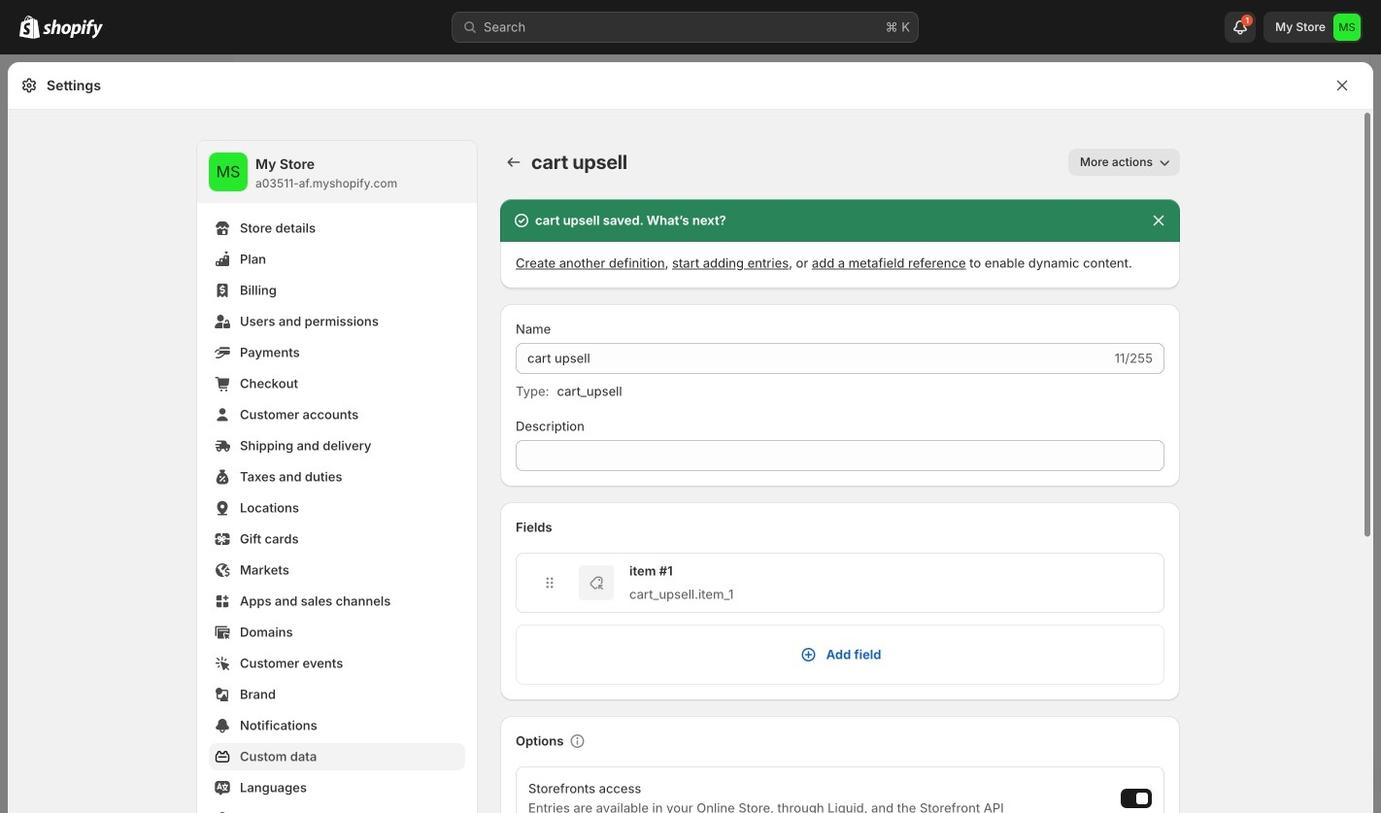 Task type: locate. For each thing, give the bounding box(es) containing it.
1 horizontal spatial my store image
[[1334, 14, 1361, 41]]

0 horizontal spatial my store image
[[209, 153, 248, 191]]

shopify image
[[19, 15, 40, 39], [43, 19, 103, 39]]

my store image
[[1334, 14, 1361, 41], [209, 153, 248, 191]]

0 vertical spatial my store image
[[1334, 14, 1361, 41]]

Examples: Cart upsell, Fabric colors, Product bundle text field
[[516, 343, 1111, 374]]

None text field
[[516, 440, 1165, 471]]

none text field inside settings dialog
[[516, 440, 1165, 471]]

1 horizontal spatial shopify image
[[43, 19, 103, 39]]

1 vertical spatial my store image
[[209, 153, 248, 191]]



Task type: describe. For each thing, give the bounding box(es) containing it.
0 horizontal spatial shopify image
[[19, 15, 40, 39]]

my store image inside "shop settings menu" element
[[209, 153, 248, 191]]

shop settings menu element
[[197, 141, 477, 813]]

settings dialog
[[8, 62, 1374, 813]]



Task type: vqa. For each thing, say whether or not it's contained in the screenshot.
the rightmost Shopify 'image'
no



